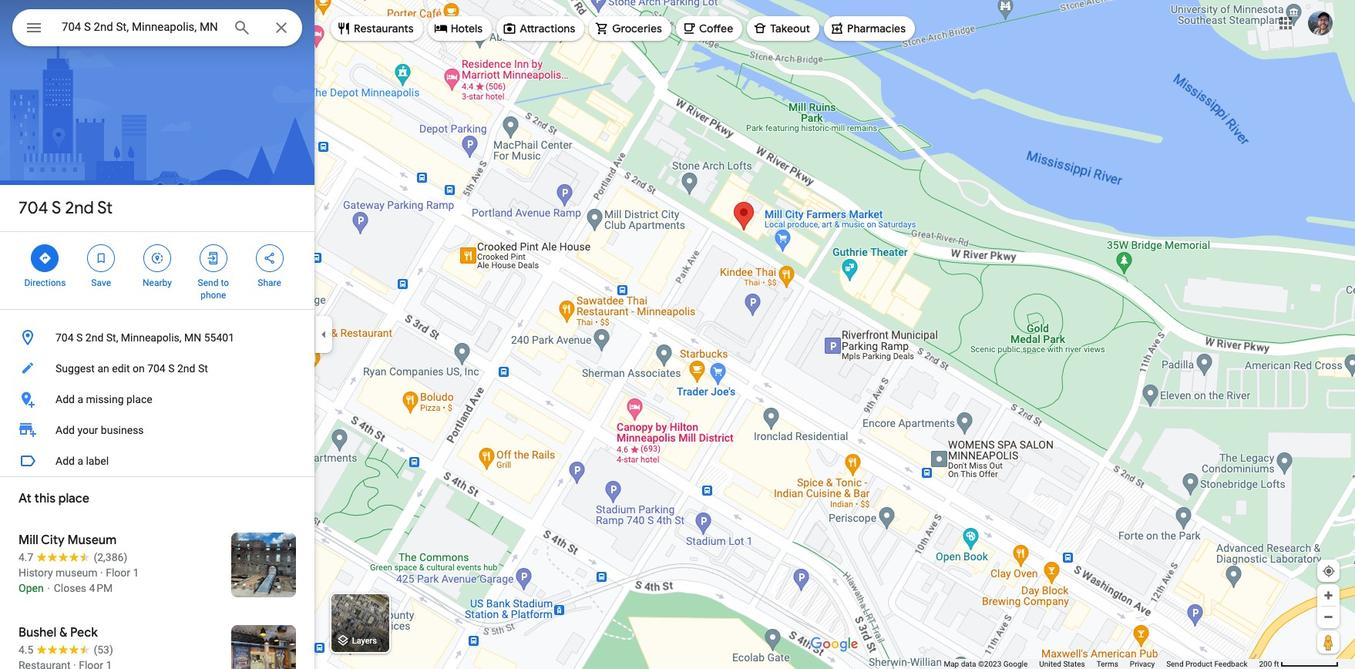 Task type: vqa. For each thing, say whether or not it's contained in the screenshot.
tab list inside "Google Maps" element
no



Task type: describe. For each thing, give the bounding box(es) containing it.
zoom out image
[[1323, 611, 1335, 623]]

2nd inside suggest an edit on 704 s 2nd st button
[[177, 362, 195, 375]]

layers
[[352, 636, 377, 646]]

this
[[34, 491, 56, 507]]


[[94, 250, 108, 267]]

(53)
[[94, 644, 113, 656]]

2 horizontal spatial 704
[[147, 362, 166, 375]]

200 ft
[[1260, 660, 1280, 669]]

pharmacies
[[848, 22, 906, 35]]

google maps element
[[0, 0, 1356, 669]]

suggest an edit on 704 s 2nd st button
[[0, 353, 315, 384]]

ft
[[1274, 660, 1280, 669]]

history
[[19, 567, 53, 579]]

terms
[[1097, 660, 1119, 669]]

terms button
[[1097, 659, 1119, 669]]

add a missing place button
[[0, 384, 315, 415]]

states
[[1064, 660, 1086, 669]]

704 s 2nd st main content
[[0, 0, 315, 669]]

united
[[1040, 660, 1062, 669]]

save
[[91, 278, 111, 288]]

google account: cj baylor  
(christian.baylor@adept.ai) image
[[1309, 11, 1333, 35]]

takeout
[[770, 22, 811, 35]]

mill city museum
[[19, 533, 117, 548]]

add your business
[[56, 424, 144, 436]]

coffee
[[699, 22, 733, 35]]

restaurants button
[[331, 10, 423, 47]]

groceries
[[612, 22, 662, 35]]

200 ft button
[[1260, 660, 1339, 669]]

open
[[19, 582, 44, 595]]

4.7
[[19, 551, 33, 564]]

send product feedback
[[1167, 660, 1248, 669]]

1
[[133, 567, 139, 579]]

add a label button
[[0, 446, 315, 477]]

s for 704 s 2nd st, minneapolis, mn 55401
[[76, 332, 83, 344]]

⋅
[[46, 582, 51, 595]]

missing
[[86, 393, 124, 406]]

0 horizontal spatial st
[[97, 197, 113, 219]]

product
[[1186, 660, 1213, 669]]

add your business link
[[0, 415, 315, 446]]

2nd for st
[[65, 197, 94, 219]]

©2023
[[978, 660, 1002, 669]]

mill
[[19, 533, 38, 548]]

4.5
[[19, 644, 33, 656]]

200
[[1260, 660, 1273, 669]]

55401
[[204, 332, 234, 344]]

directions
[[24, 278, 66, 288]]

add for add a label
[[56, 455, 75, 467]]

send for send product feedback
[[1167, 660, 1184, 669]]

groceries button
[[589, 10, 672, 47]]

suggest
[[56, 362, 95, 375]]

data
[[961, 660, 977, 669]]

show your location image
[[1322, 564, 1336, 578]]

place inside button
[[126, 393, 152, 406]]

 button
[[12, 9, 56, 49]]

attractions
[[520, 22, 575, 35]]

4 pm
[[89, 582, 113, 595]]

show street view coverage image
[[1318, 631, 1340, 654]]

share
[[258, 278, 281, 288]]

1 vertical spatial place
[[58, 491, 89, 507]]

2 vertical spatial s
[[168, 362, 175, 375]]


[[150, 250, 164, 267]]

none field inside '704 s 2nd st, minneapolis, mn 55401' field
[[62, 18, 221, 36]]


[[38, 250, 52, 267]]


[[206, 250, 220, 267]]

bushel & peck
[[19, 625, 98, 641]]

floor
[[106, 567, 130, 579]]

peck
[[70, 625, 98, 641]]

(2,386)
[[94, 551, 127, 564]]

704 s 2nd st, minneapolis, mn 55401
[[56, 332, 234, 344]]

send to phone
[[198, 278, 229, 301]]

collapse side panel image
[[315, 326, 332, 343]]

hotels
[[451, 22, 483, 35]]

add for add your business
[[56, 424, 75, 436]]

s for 704 s 2nd st
[[52, 197, 61, 219]]

museum
[[55, 567, 98, 579]]

city
[[41, 533, 65, 548]]



Task type: locate. For each thing, give the bounding box(es) containing it.
privacy button
[[1130, 659, 1155, 669]]

phone
[[201, 290, 226, 301]]

st up 
[[97, 197, 113, 219]]

1 vertical spatial send
[[1167, 660, 1184, 669]]

google
[[1004, 660, 1028, 669]]

send left product
[[1167, 660, 1184, 669]]

2 vertical spatial add
[[56, 455, 75, 467]]

2 vertical spatial 2nd
[[177, 362, 195, 375]]

0 vertical spatial s
[[52, 197, 61, 219]]

704 for 704 s 2nd st
[[19, 197, 48, 219]]

1 a from the top
[[77, 393, 83, 406]]

zoom in image
[[1323, 590, 1335, 601]]

label
[[86, 455, 109, 467]]

actions for 704 s 2nd st region
[[0, 232, 315, 309]]

suggest an edit on 704 s 2nd st
[[56, 362, 208, 375]]

mn
[[184, 332, 201, 344]]

send inside send to phone
[[198, 278, 219, 288]]

0 horizontal spatial s
[[52, 197, 61, 219]]

1 horizontal spatial place
[[126, 393, 152, 406]]

None field
[[62, 18, 221, 36]]

1 horizontal spatial st
[[198, 362, 208, 375]]

place down on
[[126, 393, 152, 406]]

s
[[52, 197, 61, 219], [76, 332, 83, 344], [168, 362, 175, 375]]

0 vertical spatial send
[[198, 278, 219, 288]]

a inside add a missing place button
[[77, 393, 83, 406]]

1 horizontal spatial 704
[[56, 332, 74, 344]]

1 vertical spatial st
[[198, 362, 208, 375]]

1 horizontal spatial send
[[1167, 660, 1184, 669]]

place
[[126, 393, 152, 406], [58, 491, 89, 507]]

1 vertical spatial a
[[77, 455, 83, 467]]

1 horizontal spatial s
[[76, 332, 83, 344]]

1 vertical spatial add
[[56, 424, 75, 436]]

1 add from the top
[[56, 393, 75, 406]]

a left label
[[77, 455, 83, 467]]

a left the missing
[[77, 393, 83, 406]]

send
[[198, 278, 219, 288], [1167, 660, 1184, 669]]

s up 
[[52, 197, 61, 219]]

send for send to phone
[[198, 278, 219, 288]]

1 vertical spatial 2nd
[[85, 332, 104, 344]]

send product feedback button
[[1167, 659, 1248, 669]]

0 horizontal spatial 704
[[19, 197, 48, 219]]

closes
[[54, 582, 86, 595]]

0 vertical spatial place
[[126, 393, 152, 406]]

st down mn
[[198, 362, 208, 375]]

history museum · floor 1 open ⋅ closes 4 pm
[[19, 567, 139, 595]]

attractions button
[[497, 10, 585, 47]]

s right on
[[168, 362, 175, 375]]

4.5 stars 53 reviews image
[[19, 642, 113, 658]]

coffee button
[[676, 10, 743, 47]]

add
[[56, 393, 75, 406], [56, 424, 75, 436], [56, 455, 75, 467]]

2nd inside 704 s 2nd st, minneapolis, mn 55401 button
[[85, 332, 104, 344]]

0 vertical spatial a
[[77, 393, 83, 406]]

1 vertical spatial 704
[[56, 332, 74, 344]]

4.7 stars 2,386 reviews image
[[19, 550, 127, 565]]

add inside button
[[56, 393, 75, 406]]

add a missing place
[[56, 393, 152, 406]]

feedback
[[1215, 660, 1248, 669]]

add a label
[[56, 455, 109, 467]]

add inside button
[[56, 455, 75, 467]]

your
[[77, 424, 98, 436]]

704 up suggest
[[56, 332, 74, 344]]

restaurants
[[354, 22, 414, 35]]

st,
[[106, 332, 118, 344]]

nearby
[[143, 278, 172, 288]]

add for add a missing place
[[56, 393, 75, 406]]

museum
[[68, 533, 117, 548]]

a inside add a label button
[[77, 455, 83, 467]]

pharmacies button
[[824, 10, 915, 47]]

1 vertical spatial s
[[76, 332, 83, 344]]

send inside button
[[1167, 660, 1184, 669]]

at
[[19, 491, 32, 507]]

a
[[77, 393, 83, 406], [77, 455, 83, 467]]

hotels button
[[428, 10, 492, 47]]

704 s 2nd st
[[19, 197, 113, 219]]


[[263, 250, 277, 267]]

st
[[97, 197, 113, 219], [198, 362, 208, 375]]

a for missing
[[77, 393, 83, 406]]

united states button
[[1040, 659, 1086, 669]]

minneapolis,
[[121, 332, 182, 344]]

704 S 2nd St, Minneapolis, MN 55401 field
[[12, 9, 302, 46]]

&
[[59, 625, 67, 641]]

to
[[221, 278, 229, 288]]

0 vertical spatial st
[[97, 197, 113, 219]]

footer inside google maps element
[[944, 659, 1260, 669]]

map data ©2023 google
[[944, 660, 1028, 669]]

add left label
[[56, 455, 75, 467]]


[[25, 17, 43, 39]]

takeout button
[[747, 10, 820, 47]]

add down suggest
[[56, 393, 75, 406]]

business
[[101, 424, 144, 436]]

an
[[97, 362, 109, 375]]

footer containing map data ©2023 google
[[944, 659, 1260, 669]]

0 horizontal spatial send
[[198, 278, 219, 288]]

0 horizontal spatial place
[[58, 491, 89, 507]]

704 for 704 s 2nd st, minneapolis, mn 55401
[[56, 332, 74, 344]]

st inside button
[[198, 362, 208, 375]]

704 right on
[[147, 362, 166, 375]]

edit
[[112, 362, 130, 375]]

2 vertical spatial 704
[[147, 362, 166, 375]]

0 vertical spatial add
[[56, 393, 75, 406]]

2 a from the top
[[77, 455, 83, 467]]

s up suggest
[[76, 332, 83, 344]]

at this place
[[19, 491, 89, 507]]

2nd for st,
[[85, 332, 104, 344]]

2 add from the top
[[56, 424, 75, 436]]

footer
[[944, 659, 1260, 669]]

send up phone at the top
[[198, 278, 219, 288]]

2 horizontal spatial s
[[168, 362, 175, 375]]

·
[[100, 567, 103, 579]]

704 up 
[[19, 197, 48, 219]]

0 vertical spatial 2nd
[[65, 197, 94, 219]]

 search field
[[12, 9, 302, 49]]

add left your
[[56, 424, 75, 436]]

bushel
[[19, 625, 57, 641]]

on
[[133, 362, 145, 375]]

0 vertical spatial 704
[[19, 197, 48, 219]]

united states
[[1040, 660, 1086, 669]]

map
[[944, 660, 959, 669]]

704
[[19, 197, 48, 219], [56, 332, 74, 344], [147, 362, 166, 375]]

704 s 2nd st, minneapolis, mn 55401 button
[[0, 322, 315, 353]]

3 add from the top
[[56, 455, 75, 467]]

privacy
[[1130, 660, 1155, 669]]

a for label
[[77, 455, 83, 467]]

place right this
[[58, 491, 89, 507]]



